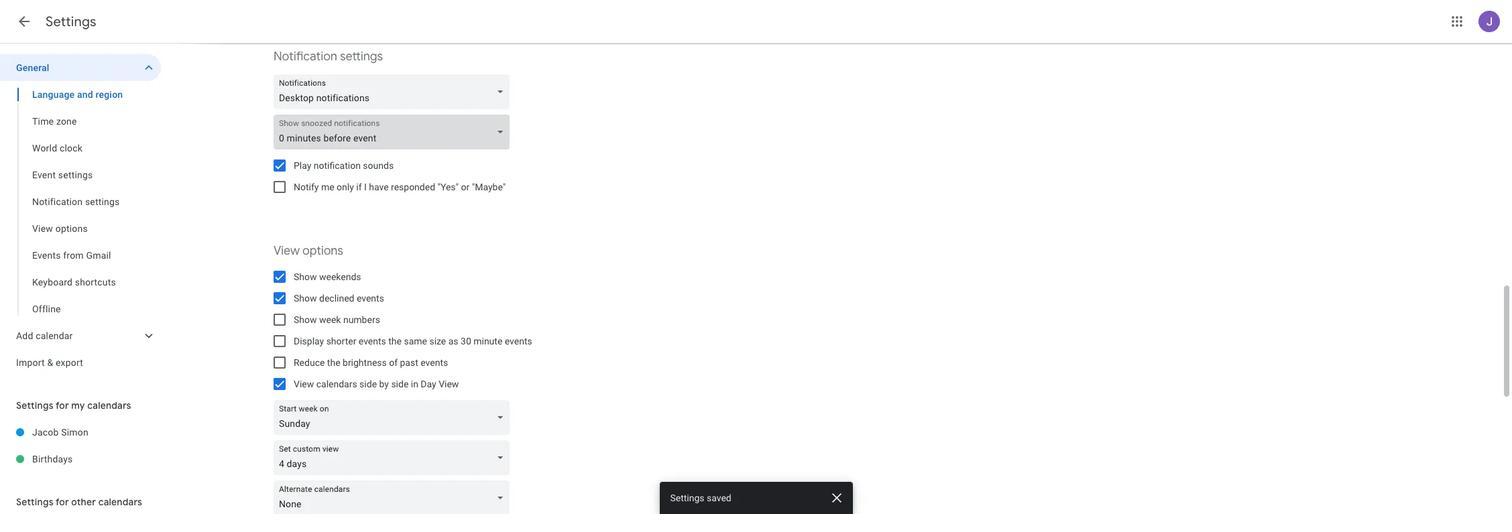 Task type: vqa. For each thing, say whether or not it's contained in the screenshot.
2nd Show from the top of the page
yes



Task type: describe. For each thing, give the bounding box(es) containing it.
of
[[389, 357, 398, 368]]

0 vertical spatial notification settings
[[274, 49, 383, 64]]

my
[[71, 400, 85, 412]]

notification settings inside "group"
[[32, 196, 120, 207]]

show weekends
[[294, 272, 361, 282]]

sounds
[[363, 160, 394, 171]]

events
[[32, 250, 61, 261]]

2 side from the left
[[391, 379, 409, 390]]

or
[[461, 182, 470, 192]]

show week numbers
[[294, 314, 380, 325]]

for for other
[[56, 496, 69, 508]]

and
[[77, 89, 93, 100]]

language
[[32, 89, 75, 100]]

offline
[[32, 304, 61, 314]]

gmail
[[86, 250, 111, 261]]

1 vertical spatial options
[[302, 243, 343, 259]]

play
[[294, 160, 311, 171]]

settings for settings for my calendars
[[16, 400, 53, 412]]

30
[[461, 336, 471, 347]]

settings for my calendars
[[16, 400, 131, 412]]

zone
[[56, 116, 77, 127]]

same
[[404, 336, 427, 347]]

events up numbers at the bottom
[[357, 293, 384, 304]]

view options inside "group"
[[32, 223, 88, 234]]

events right minute
[[505, 336, 532, 347]]

"yes"
[[438, 182, 459, 192]]

minute
[[474, 336, 502, 347]]

show for show declined events
[[294, 293, 317, 304]]

view calendars side by side in day view
[[294, 379, 459, 390]]

go back image
[[16, 13, 32, 30]]

notify
[[294, 182, 319, 192]]

world clock
[[32, 143, 83, 154]]

notification
[[314, 160, 361, 171]]

import
[[16, 357, 45, 368]]

group containing language and region
[[0, 81, 161, 323]]

1 vertical spatial the
[[327, 357, 340, 368]]

settings for settings for other calendars
[[16, 496, 53, 508]]

view down reduce
[[294, 379, 314, 390]]

settings for other calendars
[[16, 496, 142, 508]]

show declined events
[[294, 293, 384, 304]]

calendars for settings for my calendars
[[87, 400, 131, 412]]

time
[[32, 116, 54, 127]]

general
[[16, 62, 49, 73]]

other
[[71, 496, 96, 508]]

add calendar
[[16, 331, 73, 341]]

settings for settings saved
[[670, 493, 704, 504]]

declined
[[319, 293, 354, 304]]

brightness
[[343, 357, 387, 368]]

view inside "group"
[[32, 223, 53, 234]]

weekends
[[319, 272, 361, 282]]

settings heading
[[46, 13, 96, 30]]

add
[[16, 331, 33, 341]]

1 vertical spatial settings
[[58, 170, 93, 180]]

birthdays tree item
[[0, 446, 161, 473]]

settings for settings
[[46, 13, 96, 30]]

display
[[294, 336, 324, 347]]

day
[[421, 379, 436, 390]]

display shorter events the same size as 30 minute events
[[294, 336, 532, 347]]

i
[[364, 182, 367, 192]]

events up reduce the brightness of past events
[[359, 336, 386, 347]]

jacob simon tree item
[[0, 419, 161, 446]]

reduce
[[294, 357, 325, 368]]



Task type: locate. For each thing, give the bounding box(es) containing it.
0 horizontal spatial the
[[327, 357, 340, 368]]

"maybe"
[[472, 182, 506, 192]]

2 vertical spatial calendars
[[98, 496, 142, 508]]

view up show weekends
[[274, 243, 300, 259]]

options up events from gmail on the left of the page
[[55, 223, 88, 234]]

language and region
[[32, 89, 123, 100]]

calendars right other
[[98, 496, 142, 508]]

1 for from the top
[[56, 400, 69, 412]]

1 side from the left
[[359, 379, 377, 390]]

options inside "group"
[[55, 223, 88, 234]]

week
[[319, 314, 341, 325]]

settings left saved
[[670, 493, 704, 504]]

show
[[294, 272, 317, 282], [294, 293, 317, 304], [294, 314, 317, 325]]

saved
[[707, 493, 731, 504]]

calendars right the my
[[87, 400, 131, 412]]

the
[[388, 336, 402, 347], [327, 357, 340, 368]]

export
[[56, 357, 83, 368]]

show up the display
[[294, 314, 317, 325]]

None field
[[274, 74, 515, 109], [274, 115, 515, 150], [274, 400, 515, 435], [274, 441, 515, 475], [274, 481, 515, 514], [274, 74, 515, 109], [274, 115, 515, 150], [274, 400, 515, 435], [274, 441, 515, 475], [274, 481, 515, 514]]

2 vertical spatial show
[[294, 314, 317, 325]]

calendar
[[36, 331, 73, 341]]

0 vertical spatial for
[[56, 400, 69, 412]]

only
[[337, 182, 354, 192]]

as
[[448, 336, 458, 347]]

0 vertical spatial settings
[[340, 49, 383, 64]]

shorter
[[326, 336, 356, 347]]

settings right go back image
[[46, 13, 96, 30]]

1 vertical spatial for
[[56, 496, 69, 508]]

have
[[369, 182, 389, 192]]

calendars
[[316, 379, 357, 390], [87, 400, 131, 412], [98, 496, 142, 508]]

1 horizontal spatial view options
[[274, 243, 343, 259]]

1 horizontal spatial side
[[391, 379, 409, 390]]

settings saved
[[670, 493, 731, 504]]

show for show week numbers
[[294, 314, 317, 325]]

birthdays link
[[32, 446, 161, 473]]

1 vertical spatial view options
[[274, 243, 343, 259]]

0 vertical spatial calendars
[[316, 379, 357, 390]]

options up show weekends
[[302, 243, 343, 259]]

0 vertical spatial show
[[294, 272, 317, 282]]

0 vertical spatial view options
[[32, 223, 88, 234]]

0 horizontal spatial notification
[[32, 196, 83, 207]]

me
[[321, 182, 334, 192]]

0 horizontal spatial side
[[359, 379, 377, 390]]

notify me only if i have responded "yes" or "maybe"
[[294, 182, 506, 192]]

time zone
[[32, 116, 77, 127]]

the left same
[[388, 336, 402, 347]]

size
[[429, 336, 446, 347]]

1 horizontal spatial notification settings
[[274, 49, 383, 64]]

1 vertical spatial calendars
[[87, 400, 131, 412]]

notification settings
[[274, 49, 383, 64], [32, 196, 120, 207]]

events from gmail
[[32, 250, 111, 261]]

3 show from the top
[[294, 314, 317, 325]]

jacob
[[32, 427, 59, 438]]

the down shorter
[[327, 357, 340, 368]]

group
[[0, 81, 161, 323]]

side left in
[[391, 379, 409, 390]]

general tree item
[[0, 54, 161, 81]]

settings up jacob
[[16, 400, 53, 412]]

for left other
[[56, 496, 69, 508]]

world
[[32, 143, 57, 154]]

2 for from the top
[[56, 496, 69, 508]]

2 vertical spatial settings
[[85, 196, 120, 207]]

if
[[356, 182, 362, 192]]

show for show weekends
[[294, 272, 317, 282]]

for
[[56, 400, 69, 412], [56, 496, 69, 508]]

1 horizontal spatial notification
[[274, 49, 337, 64]]

view up events
[[32, 223, 53, 234]]

0 vertical spatial options
[[55, 223, 88, 234]]

reduce the brightness of past events
[[294, 357, 448, 368]]

calendars for settings for other calendars
[[98, 496, 142, 508]]

in
[[411, 379, 418, 390]]

settings for my calendars tree
[[0, 419, 161, 473]]

side
[[359, 379, 377, 390], [391, 379, 409, 390]]

keyboard
[[32, 277, 72, 288]]

event settings
[[32, 170, 93, 180]]

from
[[63, 250, 84, 261]]

show left the weekends
[[294, 272, 317, 282]]

view right day
[[439, 379, 459, 390]]

notification
[[274, 49, 337, 64], [32, 196, 83, 207]]

1 horizontal spatial options
[[302, 243, 343, 259]]

for for my
[[56, 400, 69, 412]]

0 vertical spatial notification
[[274, 49, 337, 64]]

event
[[32, 170, 56, 180]]

2 show from the top
[[294, 293, 317, 304]]

import & export
[[16, 357, 83, 368]]

tree
[[0, 54, 161, 376]]

view options
[[32, 223, 88, 234], [274, 243, 343, 259]]

1 show from the top
[[294, 272, 317, 282]]

clock
[[60, 143, 83, 154]]

options
[[55, 223, 88, 234], [302, 243, 343, 259]]

0 vertical spatial the
[[388, 336, 402, 347]]

keyboard shortcuts
[[32, 277, 116, 288]]

simon
[[61, 427, 88, 438]]

shortcuts
[[75, 277, 116, 288]]

0 horizontal spatial notification settings
[[32, 196, 120, 207]]

past
[[400, 357, 418, 368]]

0 horizontal spatial view options
[[32, 223, 88, 234]]

1 vertical spatial show
[[294, 293, 317, 304]]

show down show weekends
[[294, 293, 317, 304]]

region
[[96, 89, 123, 100]]

numbers
[[343, 314, 380, 325]]

responded
[[391, 182, 435, 192]]

events
[[357, 293, 384, 304], [359, 336, 386, 347], [505, 336, 532, 347], [421, 357, 448, 368]]

by
[[379, 379, 389, 390]]

view options up show weekends
[[274, 243, 343, 259]]

&
[[47, 357, 53, 368]]

notification inside "group"
[[32, 196, 83, 207]]

settings down birthdays
[[16, 496, 53, 508]]

0 horizontal spatial options
[[55, 223, 88, 234]]

tree containing general
[[0, 54, 161, 376]]

1 vertical spatial notification
[[32, 196, 83, 207]]

calendars down reduce
[[316, 379, 357, 390]]

settings
[[46, 13, 96, 30], [16, 400, 53, 412], [670, 493, 704, 504], [16, 496, 53, 508]]

1 horizontal spatial the
[[388, 336, 402, 347]]

birthdays
[[32, 454, 73, 465]]

side left 'by' on the left
[[359, 379, 377, 390]]

view
[[32, 223, 53, 234], [274, 243, 300, 259], [294, 379, 314, 390], [439, 379, 459, 390]]

jacob simon
[[32, 427, 88, 438]]

for left the my
[[56, 400, 69, 412]]

play notification sounds
[[294, 160, 394, 171]]

settings
[[340, 49, 383, 64], [58, 170, 93, 180], [85, 196, 120, 207]]

view options up events from gmail on the left of the page
[[32, 223, 88, 234]]

1 vertical spatial notification settings
[[32, 196, 120, 207]]

events down size
[[421, 357, 448, 368]]



